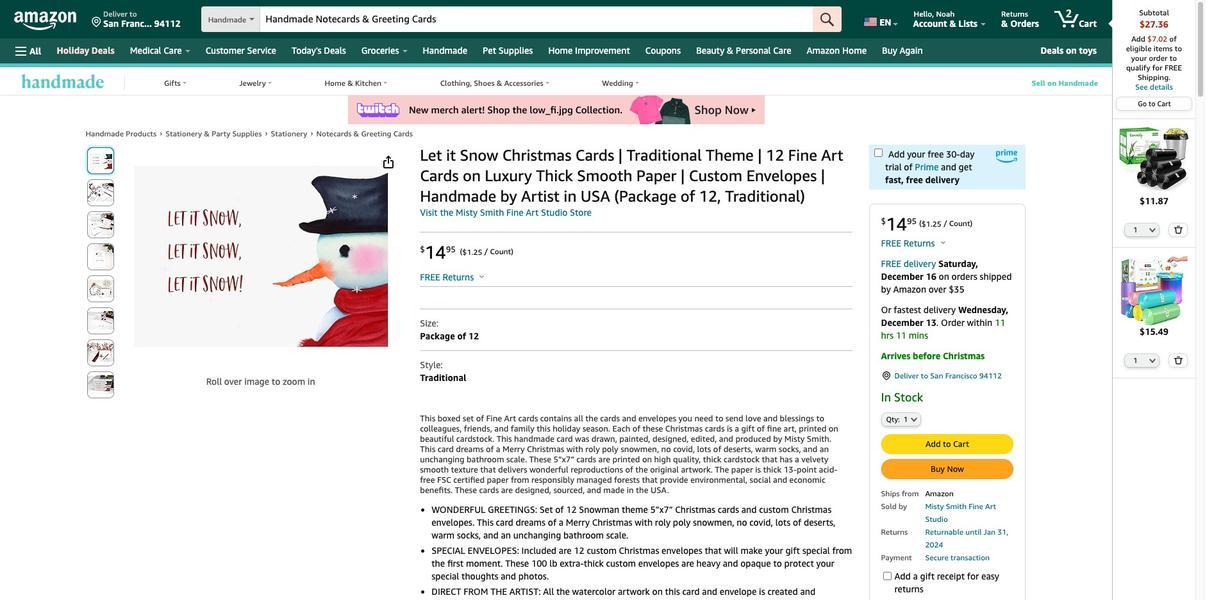 Task type: vqa. For each thing, say whether or not it's contained in the screenshot.
New
no



Task type: describe. For each thing, give the bounding box(es) containing it.
december for saturday, december 16
[[881, 271, 924, 282]]

art inside misty smith fine art studio returns
[[985, 502, 996, 512]]

1 horizontal spatial special
[[802, 545, 830, 556]]

set
[[463, 413, 474, 424]]

the down the special
[[432, 558, 445, 569]]

noah
[[936, 9, 955, 19]]

card left was at the left of page
[[557, 434, 573, 444]]

misty smith fine art studio link
[[925, 502, 996, 525]]

snowmen, inside this boxed set of fine art cards contains all the cards and envelopes you need to send love and blessings to colleagues, friends, and family this holiday season. each of these christmas cards is a gift of fine art, printed on beautiful cardstock. this handmade card was drawn, painted, designed, edited, and produced by misty smith. this card dreams of a merry christmas with roly poly snowmen, no covid, lots of deserts, warm socks, and an unchanging bathroom scale. these 5"x7" cards are printed on high quality, thick cardstock that has a velvety smooth texture that delivers wonderful reproductions of the original artwork. the paper is thick 13-point acid- free fsc certified paper from responsibly managed forests that provide environmental, social and economic benefits. these cards are designed, sourced, and made in the usa.
[[621, 444, 659, 454]]

christmas up francisco
[[943, 351, 985, 362]]

Search Amazon text field
[[260, 7, 813, 31]]

in right zoom at the bottom of the page
[[308, 377, 315, 387]]

the right all
[[585, 413, 598, 424]]

of up protect
[[793, 517, 801, 528]]

1 vertical spatial is
[[755, 465, 761, 475]]

economic
[[789, 475, 826, 485]]

11 hrs 11 mins
[[881, 317, 1005, 341]]

christmas down theme
[[619, 545, 659, 556]]

a right has
[[795, 454, 799, 465]]

this up smooth
[[420, 444, 435, 454]]

free returns for free returns button to the top
[[881, 238, 937, 249]]

these up photos.
[[505, 558, 529, 569]]

this right friends,
[[497, 434, 512, 444]]

in inside this boxed set of fine art cards contains all the cards and envelopes you need to send love and blessings to colleagues, friends, and family this holiday season. each of these christmas cards is a gift of fine art, printed on beautiful cardstock. this handmade card was drawn, painted, designed, edited, and produced by misty smith. this card dreams of a merry christmas with roly poly snowmen, no covid, lots of deserts, warm socks, and an unchanging bathroom scale. these 5"x7" cards are printed on high quality, thick cardstock that has a velvety smooth texture that delivers wonderful reproductions of the original artwork. the paper is thick 13-point acid- free fsc certified paper from responsibly managed forests that provide environmental, social and economic benefits. these cards are designed, sourced, and made in the usa.
[[627, 485, 634, 495]]

1 vertical spatial (
[[460, 247, 462, 257]]

of right set
[[555, 504, 564, 515]]

by inside this boxed set of fine art cards contains all the cards and envelopes you need to send love and blessings to colleagues, friends, and family this holiday season. each of these christmas cards is a gift of fine art, printed on beautiful cardstock. this handmade card was drawn, painted, designed, edited, and produced by misty smith. this card dreams of a merry christmas with roly poly snowmen, no covid, lots of deserts, warm socks, and an unchanging bathroom scale. these 5"x7" cards are printed on high quality, thick cardstock that has a velvety smooth texture that delivers wonderful reproductions of the original artwork. the paper is thick 13-point acid- free fsc certified paper from responsibly managed forests that provide environmental, social and economic benefits. these cards are designed, sourced, and made in the usa.
[[773, 434, 782, 444]]

deliver for san francisco 94112‌
[[894, 371, 919, 381]]

toys
[[1079, 45, 1097, 56]]

to right items
[[1175, 44, 1182, 53]]

add for add $7.02
[[1131, 34, 1145, 44]]

are left heavy
[[681, 558, 694, 569]]

1 vertical spatial designed,
[[515, 485, 551, 495]]

heavy
[[696, 558, 720, 569]]

home & kitchen link
[[299, 67, 415, 96]]

on right blessings
[[829, 424, 838, 434]]

your inside "add your free 30-day trial of"
[[907, 149, 925, 160]]

1 vertical spatial printed
[[612, 454, 640, 465]]

is inside wonderful greetings: set of 12 snowman theme 5"x7" christmas cards and custom christmas envelopes. this card dreams of a merry christmas with roly poly snowmen, no covid, lots of deserts, warm socks, and an unchanging bathroom scale. special envelopes: included are 12 custom christmas envelopes that will make your gift special from the first moment. these 100 lb extra-thick custom envelopes are heavy and opaque to protect your special thoughts and photos. direct from the artist: all the watercolor artwork on this card and envelope is created and produced by artist misty smith. these cards are designed, sourced, and made in the usa.
[[759, 586, 765, 597]]

art left trial
[[821, 146, 843, 164]]

sell on handmade link
[[1023, 67, 1106, 96]]

the
[[715, 465, 729, 475]]

add for add your free 30-day trial of
[[888, 149, 905, 160]]

to right order
[[1170, 53, 1177, 63]]

envelope
[[720, 586, 757, 597]]

1 horizontal spatial thick
[[703, 454, 721, 465]]

made inside this boxed set of fine art cards contains all the cards and envelopes you need to send love and blessings to colleagues, friends, and family this holiday season. each of these christmas cards is a gift of fine art, printed on beautiful cardstock. this handmade card was drawn, painted, designed, edited, and produced by misty smith. this card dreams of a merry christmas with roly poly snowmen, no covid, lots of deserts, warm socks, and an unchanging bathroom scale. these 5"x7" cards are printed on high quality, thick cardstock that has a velvety smooth texture that delivers wonderful reproductions of the original artwork. the paper is thick 13-point acid- free fsc certified paper from responsibly managed forests that provide environmental, social and economic benefits. these cards are designed, sourced, and made in the usa.
[[603, 485, 625, 495]]

receipt
[[937, 571, 965, 582]]

3 › from the left
[[310, 128, 313, 138]]

0 vertical spatial printed
[[799, 424, 826, 434]]

in stock
[[881, 390, 923, 404]]

wonderful
[[529, 465, 568, 475]]

1 vertical spatial delivery
[[904, 258, 936, 269]]

that inside wonderful greetings: set of 12 snowman theme 5"x7" christmas cards and custom christmas envelopes. this card dreams of a merry christmas with roly poly snowmen, no covid, lots of deserts, warm socks, and an unchanging bathroom scale. special envelopes: included are 12 custom christmas envelopes that will make your gift special from the first moment. these 100 lb extra-thick custom envelopes are heavy and opaque to protect your special thoughts and photos. direct from the artist: all the watercolor artwork on this card and envelope is created and produced by artist misty smith. these cards are designed, sourced, and made in the usa.
[[705, 545, 722, 556]]

fine inside this boxed set of fine art cards contains all the cards and envelopes you need to send love and blessings to colleagues, friends, and family this holiday season. each of these christmas cards is a gift of fine art, printed on beautiful cardstock. this handmade card was drawn, painted, designed, edited, and produced by misty smith. this card dreams of a merry christmas with roly poly snowmen, no covid, lots of deserts, warm socks, and an unchanging bathroom scale. these 5"x7" cards are printed on high quality, thick cardstock that has a velvety smooth texture that delivers wonderful reproductions of the original artwork. the paper is thick 13-point acid- free fsc certified paper from responsibly managed forests that provide environmental, social and economic benefits. these cards are designed, sourced, and made in the usa.
[[486, 413, 502, 424]]

returns
[[894, 584, 924, 595]]

cart for go to cart
[[1157, 99, 1171, 108]]

| up smooth at top
[[618, 146, 623, 164]]

no inside wonderful greetings: set of 12 snowman theme 5"x7" christmas cards and custom christmas envelopes. this card dreams of a merry christmas with roly poly snowmen, no covid, lots of deserts, warm socks, and an unchanging bathroom scale. special envelopes: included are 12 custom christmas envelopes that will make your gift special from the first moment. these 100 lb extra-thick custom envelopes are heavy and opaque to protect your special thoughts and photos. direct from the artist: all the watercolor artwork on this card and envelope is created and produced by artist misty smith. these cards are designed, sourced, and made in the usa.
[[737, 517, 747, 528]]

| up envelopes
[[758, 146, 762, 164]]

this inside this boxed set of fine art cards contains all the cards and envelopes you need to send love and blessings to colleagues, friends, and family this holiday season. each of these christmas cards is a gift of fine art, printed on beautiful cardstock. this handmade card was drawn, painted, designed, edited, and produced by misty smith. this card dreams of a merry christmas with roly poly snowmen, no covid, lots of deserts, warm socks, and an unchanging bathroom scale. these 5"x7" cards are printed on high quality, thick cardstock that has a velvety smooth texture that delivers wonderful reproductions of the original artwork. the paper is thick 13-point acid- free fsc certified paper from responsibly managed forests that provide environmental, social and economic benefits. these cards are designed, sourced, and made in the usa.
[[537, 424, 550, 434]]

30-
[[946, 149, 960, 160]]

on inside let it snow christmas cards | traditional theme | 12 fine art cards on luxury thick smooth paper | custom envelopes | handmade by artist in usa (package of 12, traditional) visit the misty smith fine art studio store
[[463, 167, 481, 185]]

wedding link
[[577, 67, 666, 96]]

fine up envelopes
[[788, 146, 817, 164]]

handmade inside sell on handmade link
[[1059, 78, 1098, 88]]

or
[[881, 304, 891, 315]]

improvement
[[575, 45, 630, 56]]

deals for holiday deals
[[92, 45, 115, 56]]

handmade inside handmade link
[[423, 45, 467, 56]]

a inside wonderful greetings: set of 12 snowman theme 5"x7" christmas cards and custom christmas envelopes. this card dreams of a merry christmas with roly poly snowmen, no covid, lots of deserts, warm socks, and an unchanging bathroom scale. special envelopes: included are 12 custom christmas envelopes that will make your gift special from the first moment. these 100 lb extra-thick custom envelopes are heavy and opaque to protect your special thoughts and photos. direct from the artist: all the watercolor artwork on this card and envelope is created and produced by artist misty smith. these cards are designed, sourced, and made in the usa.
[[559, 517, 564, 528]]

covid, inside wonderful greetings: set of 12 snowman theme 5"x7" christmas cards and custom christmas envelopes. this card dreams of a merry christmas with roly poly snowmen, no covid, lots of deserts, warm socks, and an unchanging bathroom scale. special envelopes: included are 12 custom christmas envelopes that will make your gift special from the first moment. these 100 lb extra-thick custom envelopes are heavy and opaque to protect your special thoughts and photos. direct from the artist: all the watercolor artwork on this card and envelope is created and produced by artist misty smith. these cards are designed, sourced, and made in the usa.
[[750, 517, 773, 528]]

0 vertical spatial $ 14 95 ( $1.25 / count)
[[881, 213, 973, 235]]

included
[[521, 545, 556, 556]]

100
[[531, 558, 547, 569]]

deliver to san franc... 94112‌
[[103, 9, 181, 29]]

1 vertical spatial custom
[[587, 545, 617, 556]]

with inside this boxed set of fine art cards contains all the cards and envelopes you need to send love and blessings to colleagues, friends, and family this holiday season. each of these christmas cards is a gift of fine art, printed on beautiful cardstock. this handmade card was drawn, painted, designed, edited, and produced by misty smith. this card dreams of a merry christmas with roly poly snowmen, no covid, lots of deserts, warm socks, and an unchanging bathroom scale. these 5"x7" cards are printed on high quality, thick cardstock that has a velvety smooth texture that delivers wonderful reproductions of the original artwork. the paper is thick 13-point acid- free fsc certified paper from responsibly managed forests that provide environmental, social and economic benefits. these cards are designed, sourced, and made in the usa.
[[567, 444, 583, 454]]

stock
[[894, 390, 923, 404]]

lots inside wonderful greetings: set of 12 snowman theme 5"x7" christmas cards and custom christmas envelopes. this card dreams of a merry christmas with roly poly snowmen, no covid, lots of deserts, warm socks, and an unchanging bathroom scale. special envelopes: included are 12 custom christmas envelopes that will make your gift special from the first moment. these 100 lb extra-thick custom envelopes are heavy and opaque to protect your special thoughts and photos. direct from the artist: all the watercolor artwork on this card and envelope is created and produced by artist misty smith. these cards are designed, sourced, and made in the usa.
[[775, 517, 790, 528]]

0 vertical spatial free returns button
[[881, 237, 945, 250]]

1 vertical spatial count)
[[490, 247, 513, 257]]

christmas up quality,
[[665, 424, 703, 434]]

the up theme
[[636, 485, 648, 495]]

these down texture
[[455, 485, 477, 495]]

saturday, december 16
[[881, 258, 978, 282]]

wonderful greetings: set of 12 snowman theme 5"x7" christmas cards and custom christmas envelopes. this card dreams of a merry christmas with roly poly snowmen, no covid, lots of deserts, warm socks, and an unchanging bathroom scale. special envelopes: included are 12 custom christmas envelopes that will make your gift special from the first moment. these 100 lb extra-thick custom envelopes are heavy and opaque to protect your special thoughts and photos. direct from the artist: all the watercolor artwork on this card and envelope is created and produced by artist misty smith. these cards are designed, sourced, and made in the usa.
[[432, 504, 852, 601]]

designed, inside wonderful greetings: set of 12 snowman theme 5"x7" christmas cards and custom christmas envelopes. this card dreams of a merry christmas with roly poly snowmen, no covid, lots of deserts, warm socks, and an unchanging bathroom scale. special envelopes: included are 12 custom christmas envelopes that will make your gift special from the first moment. these 100 lb extra-thick custom envelopes are heavy and opaque to protect your special thoughts and photos. direct from the artist: all the watercolor artwork on this card and envelope is created and produced by artist misty smith. these cards are designed, sourced, and made in the usa.
[[626, 599, 665, 601]]

12 inside let it snow christmas cards | traditional theme | 12 fine art cards on luxury thick smooth paper | custom envelopes | handmade by artist in usa (package of 12, traditional) visit the misty smith fine art studio store
[[766, 146, 784, 164]]

of right set on the bottom left
[[476, 413, 484, 424]]

cards up "drawn,"
[[600, 413, 620, 424]]

easy
[[981, 571, 999, 582]]

that right texture
[[480, 465, 496, 475]]

Add a gift receipt for easy returns checkbox
[[883, 573, 891, 581]]

misty inside this boxed set of fine art cards contains all the cards and envelopes you need to send love and blessings to colleagues, friends, and family this holiday season. each of these christmas cards is a gift of fine art, printed on beautiful cardstock. this handmade card was drawn, painted, designed, edited, and produced by misty smith. this card dreams of a merry christmas with roly poly snowmen, no covid, lots of deserts, warm socks, and an unchanging bathroom scale. these 5"x7" cards are printed on high quality, thick cardstock that has a velvety smooth texture that delivers wonderful reproductions of the original artwork. the paper is thick 13-point acid- free fsc certified paper from responsibly managed forests that provide environmental, social and economic benefits. these cards are designed, sourced, and made in the usa.
[[784, 434, 805, 444]]

add a gift receipt for easy returns
[[894, 571, 999, 595]]

warm inside wonderful greetings: set of 12 snowman theme 5"x7" christmas cards and custom christmas envelopes. this card dreams of a merry christmas with roly poly snowmen, no covid, lots of deserts, warm socks, and an unchanging bathroom scale. special envelopes: included are 12 custom christmas envelopes that will make your gift special from the first moment. these 100 lb extra-thick custom envelopes are heavy and opaque to protect your special thoughts and photos. direct from the artist: all the watercolor artwork on this card and envelope is created and produced by artist misty smith. these cards are designed, sourced, and made in the usa.
[[432, 530, 455, 541]]

0 vertical spatial $
[[881, 216, 886, 226]]

provide
[[660, 475, 688, 485]]

customer service link
[[198, 42, 284, 60]]

of up the
[[713, 444, 721, 454]]

arrives
[[881, 351, 910, 362]]

in inside let it snow christmas cards | traditional theme | 12 fine art cards on luxury thick smooth paper | custom envelopes | handmade by artist in usa (package of 12, traditional) visit the misty smith fine art studio store
[[564, 187, 577, 205]]

gifts link
[[139, 67, 214, 96]]

artist:
[[509, 586, 541, 597]]

handmade link
[[415, 42, 475, 60]]

deserts, inside wonderful greetings: set of 12 snowman theme 5"x7" christmas cards and custom christmas envelopes. this card dreams of a merry christmas with roly poly snowmen, no covid, lots of deserts, warm socks, and an unchanging bathroom scale. special envelopes: included are 12 custom christmas envelopes that will make your gift special from the first moment. these 100 lb extra-thick custom envelopes are heavy and opaque to protect your special thoughts and photos. direct from the artist: all the watercolor artwork on this card and envelope is created and produced by artist misty smith. these cards are designed, sourced, and made in the usa.
[[804, 517, 836, 528]]

coupons link
[[638, 42, 689, 60]]

today's
[[292, 45, 322, 56]]

0 vertical spatial is
[[727, 424, 733, 434]]

will
[[724, 545, 738, 556]]

Buy Now submit
[[882, 461, 1012, 479]]

0 horizontal spatial free returns button
[[420, 271, 484, 284]]

love
[[745, 413, 761, 424]]

5"x7" inside this boxed set of fine art cards contains all the cards and envelopes you need to send love and blessings to colleagues, friends, and family this holiday season. each of these christmas cards is a gift of fine art, printed on beautiful cardstock. this handmade card was drawn, painted, designed, edited, and produced by misty smith. this card dreams of a merry christmas with roly poly snowmen, no covid, lots of deserts, warm socks, and an unchanging bathroom scale. these 5"x7" cards are printed on high quality, thick cardstock that has a velvety smooth texture that delivers wonderful reproductions of the original artwork. the paper is thick 13-point acid- free fsc certified paper from responsibly managed forests that provide environmental, social and economic benefits. these cards are designed, sourced, and made in the usa.
[[553, 454, 574, 465]]

of eligible items to your order to qualify for free shipping.
[[1126, 34, 1182, 82]]

1 vertical spatial envelopes
[[662, 545, 702, 556]]

visit
[[420, 207, 438, 218]]

christmas down economic
[[791, 504, 832, 515]]

christmas down provide
[[675, 504, 715, 515]]

art,
[[784, 424, 797, 434]]

envelopes inside this boxed set of fine art cards contains all the cards and envelopes you need to send love and blessings to colleagues, friends, and family this holiday season. each of these christmas cards is a gift of fine art, printed on beautiful cardstock. this handmade card was drawn, painted, designed, edited, and produced by misty smith. this card dreams of a merry christmas with roly poly snowmen, no covid, lots of deserts, warm socks, and an unchanging bathroom scale. these 5"x7" cards are printed on high quality, thick cardstock that has a velvety smooth texture that delivers wonderful reproductions of the original artwork. the paper is thick 13-point acid- free fsc certified paper from responsibly managed forests that provide environmental, social and economic benefits. these cards are designed, sourced, and made in the usa.
[[638, 413, 676, 424]]

free inside and get fast, free delivery
[[906, 174, 923, 185]]

0 horizontal spatial traditional
[[420, 372, 466, 383]]

hommaly 1.2 gallon 240 pcs small black trash bags, strong garbage bags, bathroom trash can bin liners unscented, mini plastic bags for office, waste basket liner, fit 3,4.5,6 liters, 0.5,0.8,1,1.2 gal image
[[1119, 124, 1189, 195]]

12 right set
[[566, 504, 577, 515]]

details
[[1150, 82, 1173, 92]]

0 horizontal spatial /
[[484, 247, 488, 257]]

usa. inside wonderful greetings: set of 12 snowman theme 5"x7" christmas cards and custom christmas envelopes. this card dreams of a merry christmas with roly poly snowmen, no covid, lots of deserts, warm socks, and an unchanging bathroom scale. special envelopes: included are 12 custom christmas envelopes that will make your gift special from the first moment. these 100 lb extra-thick custom envelopes are heavy and opaque to protect your special thoughts and photos. direct from the artist: all the watercolor artwork on this card and envelope is created and produced by artist misty smith. these cards are designed, sourced, and made in the usa.
[[772, 599, 792, 601]]

to down before
[[921, 371, 928, 381]]

fast,
[[885, 174, 904, 185]]

are up greetings: at bottom left
[[501, 485, 513, 495]]

2 vertical spatial custom
[[606, 558, 636, 569]]

shoes
[[474, 78, 495, 88]]

are down "drawn,"
[[598, 454, 610, 465]]

studio inside misty smith fine art studio returns
[[925, 515, 948, 525]]

card down colleagues,
[[438, 444, 454, 454]]

store
[[570, 207, 592, 218]]

cards up greetings: at bottom left
[[479, 485, 499, 495]]

$27.36
[[1140, 19, 1169, 29]]

0 vertical spatial (
[[919, 219, 921, 229]]

let
[[420, 146, 442, 164]]

christmas down snowman
[[592, 517, 632, 528]]

handmade products link
[[86, 129, 156, 138]]

studio inside let it snow christmas cards | traditional theme | 12 fine art cards on luxury thick smooth paper | custom envelopes | handmade by artist in usa (package of 12, traditional) visit the misty smith fine art studio store
[[541, 207, 567, 218]]

fastest
[[894, 304, 921, 315]]

snow
[[460, 146, 498, 164]]

deals for today's deals
[[324, 45, 346, 56]]

on right 'sell'
[[1047, 78, 1057, 88]]

with inside wonderful greetings: set of 12 snowman theme 5"x7" christmas cards and custom christmas envelopes. this card dreams of a merry christmas with roly poly snowmen, no covid, lots of deserts, warm socks, and an unchanging bathroom scale. special envelopes: included are 12 custom christmas envelopes that will make your gift special from the first moment. these 100 lb extra-thick custom envelopes are heavy and opaque to protect your special thoughts and photos. direct from the artist: all the watercolor artwork on this card and envelope is created and produced by artist misty smith. these cards are designed, sourced, and made in the usa.
[[635, 517, 653, 528]]

smith inside let it snow christmas cards | traditional theme | 12 fine art cards on luxury thick smooth paper | custom envelopes | handmade by artist in usa (package of 12, traditional) visit the misty smith fine art studio store
[[480, 207, 504, 218]]

misty inside let it snow christmas cards | traditional theme | 12 fine art cards on luxury thick smooth paper | custom envelopes | handmade by artist in usa (package of 12, traditional) visit the misty smith fine art studio store
[[456, 207, 478, 218]]

2 vertical spatial envelopes
[[638, 558, 679, 569]]

see details link
[[1119, 82, 1189, 92]]

that right forests
[[642, 475, 658, 485]]

home for home & kitchen
[[325, 78, 346, 88]]

this left boxed
[[420, 413, 435, 424]]

socks, inside wonderful greetings: set of 12 snowman theme 5"x7" christmas cards and custom christmas envelopes. this card dreams of a merry christmas with roly poly snowmen, no covid, lots of deserts, warm socks, and an unchanging bathroom scale. special envelopes: included are 12 custom christmas envelopes that will make your gift special from the first moment. these 100 lb extra-thick custom envelopes are heavy and opaque to protect your special thoughts and photos. direct from the artist: all the watercolor artwork on this card and envelope is created and produced by artist misty smith. these cards are designed, sourced, and made in the usa.
[[457, 530, 481, 541]]

free inside "add your free 30-day trial of"
[[928, 149, 944, 160]]

& left lists
[[949, 18, 956, 29]]

home inside amazon home link
[[842, 45, 867, 56]]

0 vertical spatial designed,
[[652, 434, 689, 444]]

free up "free delivery" link
[[881, 238, 901, 249]]

a left love at the right
[[735, 424, 739, 434]]

each
[[612, 424, 630, 434]]

again
[[900, 45, 923, 56]]

benefits.
[[420, 485, 453, 495]]

handmade inside the handmade products › stationery & party supplies › stationery › notecards & greeting cards
[[86, 129, 124, 138]]

produced inside this boxed set of fine art cards contains all the cards and envelopes you need to send love and blessings to colleagues, friends, and family this holiday season. each of these christmas cards is a gift of fine art, printed on beautiful cardstock. this handmade card was drawn, painted, designed, edited, and produced by misty smith. this card dreams of a merry christmas with roly poly snowmen, no covid, lots of deserts, warm socks, and an unchanging bathroom scale. these 5"x7" cards are printed on high quality, thick cardstock that has a velvety smooth texture that delivers wonderful reproductions of the original artwork. the paper is thick 13-point acid- free fsc certified paper from responsibly managed forests that provide environmental, social and economic benefits. these cards are designed, sourced, and made in the usa.
[[735, 434, 771, 444]]

$15.49
[[1140, 326, 1169, 337]]

0 vertical spatial custom
[[759, 504, 789, 515]]

special
[[432, 545, 465, 556]]

amazon inside navigation navigation
[[807, 45, 840, 56]]

on left toys
[[1066, 45, 1077, 56]]

returns inside returns & orders
[[1001, 9, 1028, 19]]

protect
[[784, 558, 814, 569]]

1 horizontal spatial paper
[[731, 465, 753, 475]]

0 horizontal spatial $ 14 95 ( $1.25 / count)
[[420, 242, 513, 263]]

that left has
[[762, 454, 778, 465]]

your up the opaque on the right
[[765, 545, 783, 556]]

1 vertical spatial 95
[[446, 244, 456, 255]]

francisco
[[945, 371, 977, 381]]

& inside home & kitchen link
[[348, 78, 353, 88]]

card down heavy
[[682, 586, 700, 597]]

by inside on orders shipped by amazon over $35
[[881, 284, 891, 295]]

1 vertical spatial cards
[[575, 146, 614, 164]]

cards down "watercolor"
[[587, 599, 608, 601]]

0 vertical spatial 11
[[995, 317, 1005, 328]]

free inside this boxed set of fine art cards contains all the cards and envelopes you need to send love and blessings to colleagues, friends, and family this holiday season. each of these christmas cards is a gift of fine art, printed on beautiful cardstock. this handmade card was drawn, painted, designed, edited, and produced by misty smith. this card dreams of a merry christmas with roly poly snowmen, no covid, lots of deserts, warm socks, and an unchanging bathroom scale. these 5"x7" cards are printed on high quality, thick cardstock that has a velvety smooth texture that delivers wonderful reproductions of the original artwork. the paper is thick 13-point acid- free fsc certified paper from responsibly managed forests that provide environmental, social and economic benefits. these cards are designed, sourced, and made in the usa.
[[420, 475, 435, 485]]

and get fast, free delivery
[[885, 162, 972, 185]]

sell on handmade
[[1032, 78, 1098, 88]]

roly inside this boxed set of fine art cards contains all the cards and envelopes you need to send love and blessings to colleagues, friends, and family this holiday season. each of these christmas cards is a gift of fine art, printed on beautiful cardstock. this handmade card was drawn, painted, designed, edited, and produced by misty smith. this card dreams of a merry christmas with roly poly snowmen, no covid, lots of deserts, warm socks, and an unchanging bathroom scale. these 5"x7" cards are printed on high quality, thick cardstock that has a velvety smooth texture that delivers wonderful reproductions of the original artwork. the paper is thick 13-point acid- free fsc certified paper from responsibly managed forests that provide environmental, social and economic benefits. these cards are designed, sourced, and made in the usa.
[[585, 444, 600, 454]]

san for san francisco 94112‌
[[930, 371, 943, 381]]

delivery inside and get fast, free delivery
[[925, 174, 960, 185]]

1 horizontal spatial count)
[[949, 219, 973, 229]]

christmas up wonderful
[[527, 444, 564, 454]]

let it snow christmas cards | traditional theme | 12 fine art cards on luxury thick smooth paper | custom envelopes | handmade by artist in usa (package of 12, traditional) image
[[115, 148, 406, 365]]

are down artwork
[[611, 599, 623, 601]]

package
[[420, 331, 455, 342]]

made inside wonderful greetings: set of 12 snowman theme 5"x7" christmas cards and custom christmas envelopes. this card dreams of a merry christmas with roly poly snowmen, no covid, lots of deserts, warm socks, and an unchanging bathroom scale. special envelopes: included are 12 custom christmas envelopes that will make your gift special from the first moment. these 100 lb extra-thick custom envelopes are heavy and opaque to protect your special thoughts and photos. direct from the artist: all the watercolor artwork on this card and envelope is created and produced by artist misty smith. these cards are designed, sourced, and made in the usa.
[[721, 599, 744, 601]]

delete image for $11.87
[[1174, 225, 1183, 234]]

the inside let it snow christmas cards | traditional theme | 12 fine art cards on luxury thick smooth paper | custom envelopes | handmade by artist in usa (package of 12, traditional) visit the misty smith fine art studio store
[[440, 207, 453, 218]]

artwork
[[618, 586, 650, 597]]

pet supplies
[[483, 45, 533, 56]]

trial
[[885, 162, 902, 172]]

deserts, inside this boxed set of fine art cards contains all the cards and envelopes you need to send love and blessings to colleagues, friends, and family this holiday season. each of these christmas cards is a gift of fine art, printed on beautiful cardstock. this handmade card was drawn, painted, designed, edited, and produced by misty smith. this card dreams of a merry christmas with roly poly snowmen, no covid, lots of deserts, warm socks, and an unchanging bathroom scale. these 5"x7" cards are printed on high quality, thick cardstock that has a velvety smooth texture that delivers wonderful reproductions of the original artwork. the paper is thick 13-point acid- free fsc certified paper from responsibly managed forests that provide environmental, social and economic benefits. these cards are designed, sourced, and made in the usa.
[[723, 444, 753, 454]]

buy for buy again
[[882, 45, 897, 56]]

returns left popover image
[[443, 272, 474, 283]]

amazon inside on orders shipped by amazon over $35
[[893, 284, 926, 295]]

card down greetings: at bottom left
[[496, 517, 513, 528]]

1 for $11.87
[[1133, 225, 1138, 234]]

your right protect
[[816, 558, 834, 569]]

qty:
[[886, 416, 900, 424]]

deliver to san francisco 94112‌
[[894, 371, 1002, 381]]

unchanging inside this boxed set of fine art cards contains all the cards and envelopes you need to send love and blessings to colleagues, friends, and family this holiday season. each of these christmas cards is a gift of fine art, printed on beautiful cardstock. this handmade card was drawn, painted, designed, edited, and produced by misty smith. this card dreams of a merry christmas with roly poly snowmen, no covid, lots of deserts, warm socks, and an unchanging bathroom scale. these 5"x7" cards are printed on high quality, thick cardstock that has a velvety smooth texture that delivers wonderful reproductions of the original artwork. the paper is thick 13-point acid- free fsc certified paper from responsibly managed forests that provide environmental, social and economic benefits. these cards are designed, sourced, and made in the usa.
[[420, 454, 464, 465]]

& left party on the left top
[[204, 129, 210, 138]]

to inside go to cart "link"
[[1149, 99, 1156, 108]]

supplies inside navigation navigation
[[499, 45, 533, 56]]

& left the greeting
[[354, 129, 359, 138]]

to left zoom at the bottom of the page
[[272, 377, 280, 387]]

no inside this boxed set of fine art cards contains all the cards and envelopes you need to send love and blessings to colleagues, friends, and family this holiday season. each of these christmas cards is a gift of fine art, printed on beautiful cardstock. this handmade card was drawn, painted, designed, edited, and produced by misty smith. this card dreams of a merry christmas with roly poly snowmen, no covid, lots of deserts, warm socks, and an unchanging bathroom scale. these 5"x7" cards are printed on high quality, thick cardstock that has a velvety smooth texture that delivers wonderful reproductions of the original artwork. the paper is thick 13-point acid- free fsc certified paper from responsibly managed forests that provide environmental, social and economic benefits. these cards are designed, sourced, and made in the usa.
[[661, 444, 671, 454]]

buy again link
[[874, 42, 930, 60]]

0 horizontal spatial over
[[224, 377, 242, 387]]

on inside wonderful greetings: set of 12 snowman theme 5"x7" christmas cards and custom christmas envelopes. this card dreams of a merry christmas with roly poly snowmen, no covid, lots of deserts, warm socks, and an unchanging bathroom scale. special envelopes: included are 12 custom christmas envelopes that will make your gift special from the first moment. these 100 lb extra-thick custom envelopes are heavy and opaque to protect your special thoughts and photos. direct from the artist: all the watercolor artwork on this card and envelope is created and produced by artist misty smith. these cards are designed, sourced, and made in the usa.
[[652, 586, 663, 597]]

the down extra-
[[556, 586, 570, 597]]

1 vertical spatial $
[[420, 244, 425, 255]]

usa. inside this boxed set of fine art cards contains all the cards and envelopes you need to send love and blessings to colleagues, friends, and family this holiday season. each of these christmas cards is a gift of fine art, printed on beautiful cardstock. this handmade card was drawn, painted, designed, edited, and produced by misty smith. this card dreams of a merry christmas with roly poly snowmen, no covid, lots of deserts, warm socks, and an unchanging bathroom scale. these 5"x7" cards are printed on high quality, thick cardstock that has a velvety smooth texture that delivers wonderful reproductions of the original artwork. the paper is thick 13-point acid- free fsc certified paper from responsibly managed forests that provide environmental, social and economic benefits. these cards are designed, sourced, and made in the usa.
[[651, 485, 669, 495]]

2 vertical spatial delivery
[[923, 304, 956, 315]]

traditional inside let it snow christmas cards | traditional theme | 12 fine art cards on luxury thick smooth paper | custom envelopes | handmade by artist in usa (package of 12, traditional) visit the misty smith fine art studio store
[[627, 146, 702, 164]]

or fastest delivery
[[881, 304, 958, 315]]

2 vertical spatial 1
[[904, 416, 908, 424]]

poly inside wonderful greetings: set of 12 snowman theme 5"x7" christmas cards and custom christmas envelopes. this card dreams of a merry christmas with roly poly snowmen, no covid, lots of deserts, warm socks, and an unchanging bathroom scale. special envelopes: included are 12 custom christmas envelopes that will make your gift special from the first moment. these 100 lb extra-thick custom envelopes are heavy and opaque to protect your special thoughts and photos. direct from the artist: all the watercolor artwork on this card and envelope is created and produced by artist misty smith. these cards are designed, sourced, and made in the usa.
[[673, 517, 691, 528]]

sourced, inside this boxed set of fine art cards contains all the cards and envelopes you need to send love and blessings to colleagues, friends, and family this holiday season. each of these christmas cards is a gift of fine art, printed on beautiful cardstock. this handmade card was drawn, painted, designed, edited, and produced by misty smith. this card dreams of a merry christmas with roly poly snowmen, no covid, lots of deserts, warm socks, and an unchanging bathroom scale. these 5"x7" cards are printed on high quality, thick cardstock that has a velvety smooth texture that delivers wonderful reproductions of the original artwork. the paper is thick 13-point acid- free fsc certified paper from responsibly managed forests that provide environmental, social and economic benefits. these cards are designed, sourced, and made in the usa.
[[553, 485, 585, 495]]

to up buy now
[[943, 439, 951, 450]]

hrs
[[881, 330, 894, 341]]

of right the each
[[632, 424, 640, 434]]

see
[[1135, 82, 1148, 92]]

poly inside this boxed set of fine art cards contains all the cards and envelopes you need to send love and blessings to colleagues, friends, and family this holiday season. each of these christmas cards is a gift of fine art, printed on beautiful cardstock. this handmade card was drawn, painted, designed, edited, and produced by misty smith. this card dreams of a merry christmas with roly poly snowmen, no covid, lots of deserts, warm socks, and an unchanging bathroom scale. these 5"x7" cards are printed on high quality, thick cardstock that has a velvety smooth texture that delivers wonderful reproductions of the original artwork. the paper is thick 13-point acid- free fsc certified paper from responsibly managed forests that provide environmental, social and economic benefits. these cards are designed, sourced, and made in the usa.
[[602, 444, 618, 454]]

to right blessings
[[816, 413, 824, 424]]

arrives before christmas
[[881, 351, 985, 362]]

free up size:
[[420, 272, 440, 283]]

has
[[780, 454, 793, 465]]

cards left send
[[705, 424, 725, 434]]

qty: 1
[[886, 416, 908, 424]]

groceries link
[[354, 42, 415, 60]]

1 horizontal spatial cards
[[420, 167, 459, 185]]

from
[[464, 586, 488, 597]]

0 horizontal spatial 11
[[896, 330, 906, 341]]

clothing, shoes & accessories link
[[415, 67, 577, 96]]

to left send
[[715, 413, 723, 424]]

2 care from the left
[[773, 45, 791, 56]]

socks, inside this boxed set of fine art cards contains all the cards and envelopes you need to send love and blessings to colleagues, friends, and family this holiday season. each of these christmas cards is a gift of fine art, printed on beautiful cardstock. this handmade card was drawn, painted, designed, edited, and produced by misty smith. this card dreams of a merry christmas with roly poly snowmen, no covid, lots of deserts, warm socks, and an unchanging bathroom scale. these 5"x7" cards are printed on high quality, thick cardstock that has a velvety smooth texture that delivers wonderful reproductions of the original artwork. the paper is thick 13-point acid- free fsc certified paper from responsibly managed forests that provide environmental, social and economic benefits. these cards are designed, sourced, and made in the usa.
[[779, 444, 801, 454]]

cards up handmade
[[518, 413, 538, 424]]

free up or at the right bottom
[[881, 258, 901, 269]]

beauty & personal care
[[696, 45, 791, 56]]

original
[[650, 465, 679, 475]]

of down 'painted,'
[[625, 465, 633, 475]]

deliver for san franc... 94112‌
[[103, 9, 128, 19]]

personal
[[736, 45, 771, 56]]

by inside ships from amazon sold by
[[899, 502, 907, 512]]

cards down environmental,
[[718, 504, 739, 515]]

december for wednesday, december 13
[[881, 317, 924, 328]]

see details
[[1135, 82, 1173, 92]]

cards down was at the left of page
[[576, 454, 596, 465]]

coupons
[[645, 45, 681, 56]]

zoom
[[283, 377, 305, 387]]

warm inside this boxed set of fine art cards contains all the cards and envelopes you need to send love and blessings to colleagues, friends, and family this holiday season. each of these christmas cards is a gift of fine art, printed on beautiful cardstock. this handmade card was drawn, painted, designed, edited, and produced by misty smith. this card dreams of a merry christmas with roly poly snowmen, no covid, lots of deserts, warm socks, and an unchanging bathroom scale. these 5"x7" cards are printed on high quality, thick cardstock that has a velvety smooth texture that delivers wonderful reproductions of the original artwork. the paper is thick 13-point acid- free fsc certified paper from responsibly managed forests that provide environmental, social and economic benefits. these cards are designed, sourced, and made in the usa.
[[755, 444, 777, 454]]

colleagues,
[[420, 424, 462, 434]]

greeting
[[361, 129, 391, 138]]

add for add to cart
[[926, 439, 941, 450]]

opaque
[[740, 558, 771, 569]]



Task type: locate. For each thing, give the bounding box(es) containing it.
wonderful
[[432, 504, 485, 515]]

wedding
[[602, 78, 633, 88]]

lists
[[958, 18, 978, 29]]

set
[[540, 504, 553, 515]]

$35
[[949, 284, 965, 295]]

0 horizontal spatial covid,
[[673, 444, 695, 454]]

& right shoes
[[497, 78, 502, 88]]

1 vertical spatial roly
[[655, 517, 671, 528]]

wednesday, december 13
[[881, 304, 1008, 328]]

1 horizontal spatial an
[[820, 444, 829, 454]]

94112‌
[[154, 18, 181, 29], [979, 371, 1002, 381]]

1 horizontal spatial free returns button
[[881, 237, 945, 250]]

to inside deliver to san franc... 94112‌
[[130, 9, 137, 19]]

lots inside this boxed set of fine art cards contains all the cards and envelopes you need to send love and blessings to colleagues, friends, and family this holiday season. each of these christmas cards is a gift of fine art, printed on beautiful cardstock. this handmade card was drawn, painted, designed, edited, and produced by misty smith. this card dreams of a merry christmas with roly poly snowmen, no covid, lots of deserts, warm socks, and an unchanging bathroom scale. these 5"x7" cards are printed on high quality, thick cardstock that has a velvety smooth texture that delivers wonderful reproductions of the original artwork. the paper is thick 13-point acid- free fsc certified paper from responsibly managed forests that provide environmental, social and economic benefits. these cards are designed, sourced, and made in the usa.
[[697, 444, 711, 454]]

is left created
[[759, 586, 765, 597]]

dreams up texture
[[456, 444, 484, 454]]

amazon prime logo image
[[996, 150, 1017, 163]]

1 horizontal spatial from
[[832, 545, 852, 556]]

1 vertical spatial $1.25
[[462, 247, 482, 257]]

unchanging inside wonderful greetings: set of 12 snowman theme 5"x7" christmas cards and custom christmas envelopes. this card dreams of a merry christmas with roly poly snowmen, no covid, lots of deserts, warm socks, and an unchanging bathroom scale. special envelopes: included are 12 custom christmas envelopes that will make your gift special from the first moment. these 100 lb extra-thick custom envelopes are heavy and opaque to protect your special thoughts and photos. direct from the artist: all the watercolor artwork on this card and envelope is created and produced by artist misty smith. these cards are designed, sourced, and made in the usa.
[[513, 530, 561, 541]]

0 vertical spatial cart
[[1079, 18, 1097, 29]]

socks,
[[779, 444, 801, 454], [457, 530, 481, 541]]

free returns for the leftmost free returns button
[[420, 272, 476, 283]]

merry
[[503, 444, 525, 454], [566, 517, 590, 528]]

custom down social
[[759, 504, 789, 515]]

for inside of eligible items to your order to qualify for free shipping.
[[1152, 63, 1163, 72]]

get
[[959, 162, 972, 172]]

unchanging up fsc
[[420, 454, 464, 465]]

1 vertical spatial from
[[902, 489, 919, 499]]

home for home improvement
[[548, 45, 573, 56]]

delete image for $15.49
[[1174, 357, 1183, 365]]

0 vertical spatial with
[[567, 444, 583, 454]]

is
[[727, 424, 733, 434], [755, 465, 761, 475], [759, 586, 765, 597]]

| right envelopes
[[821, 167, 825, 185]]

count) down visit the misty smith fine art studio store link
[[490, 247, 513, 257]]

0 vertical spatial dreams
[[456, 444, 484, 454]]

2 vertical spatial amazon
[[925, 489, 954, 499]]

custom
[[759, 504, 789, 515], [587, 545, 617, 556], [606, 558, 636, 569]]

in
[[881, 390, 891, 404]]

0 vertical spatial studio
[[541, 207, 567, 218]]

0 horizontal spatial an
[[501, 530, 511, 541]]

2 stationery from the left
[[271, 129, 307, 138]]

misty inside wonderful greetings: set of 12 snowman theme 5"x7" christmas cards and custom christmas envelopes. this card dreams of a merry christmas with roly poly snowmen, no covid, lots of deserts, warm socks, and an unchanging bathroom scale. special envelopes: included are 12 custom christmas envelopes that will make your gift special from the first moment. these 100 lb extra-thick custom envelopes are heavy and opaque to protect your special thoughts and photos. direct from the artist: all the watercolor artwork on this card and envelope is created and produced by artist misty smith. these cards are designed, sourced, and made in the usa.
[[508, 599, 530, 601]]

in up theme
[[627, 485, 634, 495]]

from inside wonderful greetings: set of 12 snowman theme 5"x7" christmas cards and custom christmas envelopes. this card dreams of a merry christmas with roly poly snowmen, no covid, lots of deserts, warm socks, and an unchanging bathroom scale. special envelopes: included are 12 custom christmas envelopes that will make your gift special from the first moment. these 100 lb extra-thick custom envelopes are heavy and opaque to protect your special thoughts and photos. direct from the artist: all the watercolor artwork on this card and envelope is created and produced by artist misty smith. these cards are designed, sourced, and made in the usa.
[[832, 545, 852, 556]]

14 down visit
[[425, 242, 446, 263]]

|
[[618, 146, 623, 164], [758, 146, 762, 164], [681, 167, 685, 185], [821, 167, 825, 185]]

deserts, down economic
[[804, 517, 836, 528]]

. order within
[[936, 317, 995, 328]]

art down artist
[[526, 207, 539, 218]]

1 horizontal spatial 95
[[907, 216, 917, 226]]

mins
[[909, 330, 928, 341]]

1 vertical spatial 94112‌
[[979, 371, 1002, 381]]

handmade products › stationery & party supplies › stationery › notecards & greeting cards
[[86, 128, 413, 138]]

1 vertical spatial dropdown image
[[911, 418, 917, 423]]

1 vertical spatial studio
[[925, 515, 948, 525]]

navigation navigation
[[0, 0, 1196, 601]]

gift inside this boxed set of fine art cards contains all the cards and envelopes you need to send love and blessings to colleagues, friends, and family this holiday season. each of these christmas cards is a gift of fine art, printed on beautiful cardstock. this handmade card was drawn, painted, designed, edited, and produced by misty smith. this card dreams of a merry christmas with roly poly snowmen, no covid, lots of deserts, warm socks, and an unchanging bathroom scale. these 5"x7" cards are printed on high quality, thick cardstock that has a velvety smooth texture that delivers wonderful reproductions of the original artwork. the paper is thick 13-point acid- free fsc certified paper from responsibly managed forests that provide environmental, social and economic benefits. these cards are designed, sourced, and made in the usa.
[[741, 424, 755, 434]]

notecards & greeting cards link
[[316, 129, 413, 138]]

to left protect
[[773, 558, 782, 569]]

payment
[[881, 553, 912, 563]]

a inside the add a gift receipt for easy returns
[[913, 571, 918, 582]]

acid-
[[819, 465, 837, 475]]

all inside wonderful greetings: set of 12 snowman theme 5"x7" christmas cards and custom christmas envelopes. this card dreams of a merry christmas with roly poly snowmen, no covid, lots of deserts, warm socks, and an unchanging bathroom scale. special envelopes: included are 12 custom christmas envelopes that will make your gift special from the first moment. these 100 lb extra-thick custom envelopes are heavy and opaque to protect your special thoughts and photos. direct from the artist: all the watercolor artwork on this card and envelope is created and produced by artist misty smith. these cards are designed, sourced, and made in the usa.
[[543, 586, 554, 597]]

dreams inside this boxed set of fine art cards contains all the cards and envelopes you need to send love and blessings to colleagues, friends, and family this holiday season. each of these christmas cards is a gift of fine art, printed on beautiful cardstock. this handmade card was drawn, painted, designed, edited, and produced by misty smith. this card dreams of a merry christmas with roly poly snowmen, no covid, lots of deserts, warm socks, and an unchanging bathroom scale. these 5"x7" cards are printed on high quality, thick cardstock that has a velvety smooth texture that delivers wonderful reproductions of the original artwork. the paper is thick 13-point acid- free fsc certified paper from responsibly managed forests that provide environmental, social and economic benefits. these cards are designed, sourced, and made in the usa.
[[456, 444, 484, 454]]

0 vertical spatial 14
[[886, 213, 907, 235]]

stationery
[[166, 129, 202, 138], [271, 129, 307, 138]]

to inside wonderful greetings: set of 12 snowman theme 5"x7" christmas cards and custom christmas envelopes. this card dreams of a merry christmas with roly poly snowmen, no covid, lots of deserts, warm socks, and an unchanging bathroom scale. special envelopes: included are 12 custom christmas envelopes that will make your gift special from the first moment. these 100 lb extra-thick custom envelopes are heavy and opaque to protect your special thoughts and photos. direct from the artist: all the watercolor artwork on this card and envelope is created and produced by artist misty smith. these cards are designed, sourced, and made in the usa.
[[773, 558, 782, 569]]

1 deals from the left
[[92, 45, 115, 56]]

1 vertical spatial free
[[906, 174, 923, 185]]

greetings:
[[488, 504, 537, 515]]

merry inside this boxed set of fine art cards contains all the cards and envelopes you need to send love and blessings to colleagues, friends, and family this holiday season. each of these christmas cards is a gift of fine art, printed on beautiful cardstock. this handmade card was drawn, painted, designed, edited, and produced by misty smith. this card dreams of a merry christmas with roly poly snowmen, no covid, lots of deserts, warm socks, and an unchanging bathroom scale. these 5"x7" cards are printed on high quality, thick cardstock that has a velvety smooth texture that delivers wonderful reproductions of the original artwork. the paper is thick 13-point acid- free fsc certified paper from responsibly managed forests that provide environmental, social and economic benefits. these cards are designed, sourced, and made in the usa.
[[503, 444, 525, 454]]

christmas inside let it snow christmas cards | traditional theme | 12 fine art cards on luxury thick smooth paper | custom envelopes | handmade by artist in usa (package of 12, traditional) visit the misty smith fine art studio store
[[502, 146, 571, 164]]

$ down fast,
[[881, 216, 886, 226]]

& inside beauty & personal care link
[[727, 45, 733, 56]]

eligible
[[1126, 44, 1152, 53]]

0 vertical spatial gift
[[741, 424, 755, 434]]

december down "free delivery" link
[[881, 271, 924, 282]]

home
[[548, 45, 573, 56], [842, 45, 867, 56], [325, 78, 346, 88]]

delivery up the 16
[[904, 258, 936, 269]]

an inside wonderful greetings: set of 12 snowman theme 5"x7" christmas cards and custom christmas envelopes. this card dreams of a merry christmas with roly poly snowmen, no covid, lots of deserts, warm socks, and an unchanging bathroom scale. special envelopes: included are 12 custom christmas envelopes that will make your gift special from the first moment. these 100 lb extra-thick custom envelopes are heavy and opaque to protect your special thoughts and photos. direct from the artist: all the watercolor artwork on this card and envelope is created and produced by artist misty smith. these cards are designed, sourced, and made in the usa.
[[501, 530, 511, 541]]

1 horizontal spatial free
[[906, 174, 923, 185]]

in inside wonderful greetings: set of 12 snowman theme 5"x7" christmas cards and custom christmas envelopes. this card dreams of a merry christmas with roly poly snowmen, no covid, lots of deserts, warm socks, and an unchanging bathroom scale. special envelopes: included are 12 custom christmas envelopes that will make your gift special from the first moment. these 100 lb extra-thick custom envelopes are heavy and opaque to protect your special thoughts and photos. direct from the artist: all the watercolor artwork on this card and envelope is created and produced by artist misty smith. these cards are designed, sourced, and made in the usa.
[[746, 599, 754, 601]]

roly inside wonderful greetings: set of 12 snowman theme 5"x7" christmas cards and custom christmas envelopes. this card dreams of a merry christmas with roly poly snowmen, no covid, lots of deserts, warm socks, and an unchanging bathroom scale. special envelopes: included are 12 custom christmas envelopes that will make your gift special from the first moment. these 100 lb extra-thick custom envelopes are heavy and opaque to protect your special thoughts and photos. direct from the artist: all the watercolor artwork on this card and envelope is created and produced by artist misty smith. these cards are designed, sourced, and made in the usa.
[[655, 517, 671, 528]]

home & kitchen
[[325, 78, 381, 88]]

art up handmade
[[504, 413, 516, 424]]

cards right the greeting
[[393, 129, 413, 138]]

1 vertical spatial sourced,
[[667, 599, 701, 601]]

by inside wonderful greetings: set of 12 snowman theme 5"x7" christmas cards and custom christmas envelopes. this card dreams of a merry christmas with roly poly snowmen, no covid, lots of deserts, warm socks, and an unchanging bathroom scale. special envelopes: included are 12 custom christmas envelopes that will make your gift special from the first moment. these 100 lb extra-thick custom envelopes are heavy and opaque to protect your special thoughts and photos. direct from the artist: all the watercolor artwork on this card and envelope is created and produced by artist misty smith. these cards are designed, sourced, and made in the usa.
[[472, 599, 482, 601]]

/ up popover icon
[[943, 219, 947, 229]]

1 vertical spatial 11
[[896, 330, 906, 341]]

0 horizontal spatial dreams
[[456, 444, 484, 454]]

0 horizontal spatial dropdown image
[[911, 418, 917, 423]]

add inside navigation navigation
[[1131, 34, 1145, 44]]

popover image
[[941, 241, 945, 244]]

designed, up high
[[652, 434, 689, 444]]

covid, inside this boxed set of fine art cards contains all the cards and envelopes you need to send love and blessings to colleagues, friends, and family this holiday season. each of these christmas cards is a gift of fine art, printed on beautiful cardstock. this handmade card was drawn, painted, designed, edited, and produced by misty smith. this card dreams of a merry christmas with roly poly snowmen, no covid, lots of deserts, warm socks, and an unchanging bathroom scale. these 5"x7" cards are printed on high quality, thick cardstock that has a velvety smooth texture that delivers wonderful reproductions of the original artwork. the paper is thick 13-point acid- free fsc certified paper from responsibly managed forests that provide environmental, social and economic benefits. these cards are designed, sourced, and made in the usa.
[[673, 444, 695, 454]]

painted,
[[619, 434, 650, 444]]

handmade down deals on toys link
[[1059, 78, 1098, 88]]

/ down visit the misty smith fine art studio store link
[[484, 247, 488, 257]]

the left original
[[635, 465, 648, 475]]

deserts, up the
[[723, 444, 753, 454]]

2 horizontal spatial gift
[[920, 571, 935, 582]]

jan
[[984, 528, 996, 537]]

scale. inside this boxed set of fine art cards contains all the cards and envelopes you need to send love and blessings to colleagues, friends, and family this holiday season. each of these christmas cards is a gift of fine art, printed on beautiful cardstock. this handmade card was drawn, painted, designed, edited, and produced by misty smith. this card dreams of a merry christmas with roly poly snowmen, no covid, lots of deserts, warm socks, and an unchanging bathroom scale. these 5"x7" cards are printed on high quality, thick cardstock that has a velvety smooth texture that delivers wonderful reproductions of the original artwork. the paper is thick 13-point acid- free fsc certified paper from responsibly managed forests that provide environmental, social and economic benefits. these cards are designed, sourced, and made in the usa.
[[506, 454, 527, 465]]

$ 14 95 ( $1.25 / count) up popover icon
[[881, 213, 973, 235]]

94112‌ inside deliver to san franc... 94112‌
[[154, 18, 181, 29]]

1 horizontal spatial $ 14 95 ( $1.25 / count)
[[881, 213, 973, 235]]

this up envelopes:
[[477, 517, 494, 528]]

studio up "returnable"
[[925, 515, 948, 525]]

usa
[[581, 187, 610, 205]]

home improvement
[[548, 45, 630, 56]]

thick inside wonderful greetings: set of 12 snowman theme 5"x7" christmas cards and custom christmas envelopes. this card dreams of a merry christmas with roly poly snowmen, no covid, lots of deserts, warm socks, and an unchanging bathroom scale. special envelopes: included are 12 custom christmas envelopes that will make your gift special from the first moment. these 100 lb extra-thick custom envelopes are heavy and opaque to protect your special thoughts and photos. direct from the artist: all the watercolor artwork on this card and envelope is created and produced by artist misty smith. these cards are designed, sourced, and made in the usa.
[[584, 558, 604, 569]]

0 vertical spatial cards
[[393, 129, 413, 138]]

0 horizontal spatial cart
[[953, 439, 969, 450]]

free delivery link
[[881, 258, 936, 269]]

free returns button up free delivery
[[881, 237, 945, 250]]

0 vertical spatial supplies
[[499, 45, 533, 56]]

first
[[447, 558, 464, 569]]

transaction
[[950, 553, 990, 563]]

misty smith fine art studio returns
[[881, 502, 996, 537]]

0 vertical spatial this
[[537, 424, 550, 434]]

all
[[574, 413, 583, 424]]

1 horizontal spatial 11
[[995, 317, 1005, 328]]

a up returns
[[913, 571, 918, 582]]

an up envelopes:
[[501, 530, 511, 541]]

by up or at the right bottom
[[881, 284, 891, 295]]

gift inside wonderful greetings: set of 12 snowman theme 5"x7" christmas cards and custom christmas envelopes. this card dreams of a merry christmas with roly poly snowmen, no covid, lots of deserts, warm socks, and an unchanging bathroom scale. special envelopes: included are 12 custom christmas envelopes that will make your gift special from the first moment. these 100 lb extra-thick custom envelopes are heavy and opaque to protect your special thoughts and photos. direct from the artist: all the watercolor artwork on this card and envelope is created and produced by artist misty smith. these cards are designed, sourced, and made in the usa.
[[786, 545, 800, 556]]

notecards
[[316, 129, 352, 138]]

0 horizontal spatial home
[[325, 78, 346, 88]]

deliver up holiday deals
[[103, 9, 128, 19]]

poly
[[602, 444, 618, 454], [673, 517, 691, 528]]

made
[[603, 485, 625, 495], [721, 599, 744, 601]]

1 horizontal spatial san
[[930, 371, 943, 381]]

1 vertical spatial december
[[881, 317, 924, 328]]

customer service
[[206, 45, 276, 56]]

1 horizontal spatial $1.25
[[921, 219, 941, 229]]

$1.25 up popover icon
[[921, 219, 941, 229]]

handmade
[[208, 15, 246, 24], [423, 45, 467, 56], [1059, 78, 1098, 88], [86, 129, 124, 138], [420, 187, 496, 205]]

1 december from the top
[[881, 271, 924, 282]]

for inside the add a gift receipt for easy returns
[[967, 571, 979, 582]]

handmade inside handmade search box
[[208, 15, 246, 24]]

of left 12,
[[681, 187, 695, 205]]

from inside ships from amazon sold by
[[902, 489, 919, 499]]

returns up free delivery
[[904, 238, 935, 249]]

bathroom inside wonderful greetings: set of 12 snowman theme 5"x7" christmas cards and custom christmas envelopes. this card dreams of a merry christmas with roly poly snowmen, no covid, lots of deserts, warm socks, and an unchanging bathroom scale. special envelopes: included are 12 custom christmas envelopes that will make your gift special from the first moment. these 100 lb extra-thick custom envelopes are heavy and opaque to protect your special thoughts and photos. direct from the artist: all the watercolor artwork on this card and envelope is created and produced by artist misty smith. these cards are designed, sourced, and made in the usa.
[[563, 530, 604, 541]]

warm
[[755, 444, 777, 454], [432, 530, 455, 541]]

merry up delivers
[[503, 444, 525, 454]]

art
[[821, 146, 843, 164], [526, 207, 539, 218], [504, 413, 516, 424], [985, 502, 996, 512]]

customer
[[206, 45, 245, 56]]

0 horizontal spatial lots
[[697, 444, 711, 454]]

bathroom inside this boxed set of fine art cards contains all the cards and envelopes you need to send love and blessings to colleagues, friends, and family this holiday season. each of these christmas cards is a gift of fine art, printed on beautiful cardstock. this handmade card was drawn, painted, designed, edited, and produced by misty smith. this card dreams of a merry christmas with roly poly snowmen, no covid, lots of deserts, warm socks, and an unchanging bathroom scale. these 5"x7" cards are printed on high quality, thick cardstock that has a velvety smooth texture that delivers wonderful reproductions of the original artwork. the paper is thick 13-point acid- free fsc certified paper from responsibly managed forests that provide environmental, social and economic benefits. these cards are designed, sourced, and made in the usa.
[[467, 454, 504, 465]]

handmade up customer
[[208, 15, 246, 24]]

send
[[725, 413, 743, 424]]

by inside let it snow christmas cards | traditional theme | 12 fine art cards on luxury thick smooth paper | custom envelopes | handmade by artist in usa (package of 12, traditional) visit the misty smith fine art studio store
[[500, 187, 517, 205]]

smith. down artist: at the left bottom of the page
[[532, 599, 559, 601]]

3 deals from the left
[[1041, 45, 1064, 56]]

0 horizontal spatial 95
[[446, 244, 456, 255]]

stationery left notecards
[[271, 129, 307, 138]]

None submit
[[813, 6, 842, 32], [87, 148, 113, 174], [87, 180, 113, 206], [87, 212, 113, 238], [1169, 223, 1187, 236], [87, 244, 113, 270], [87, 276, 113, 302], [87, 308, 113, 334], [87, 340, 113, 366], [1169, 355, 1187, 367], [87, 372, 113, 398], [813, 6, 842, 32], [87, 148, 113, 174], [87, 180, 113, 206], [87, 212, 113, 238], [1169, 223, 1187, 236], [87, 244, 113, 270], [87, 276, 113, 302], [87, 308, 113, 334], [87, 340, 113, 366], [1169, 355, 1187, 367], [87, 372, 113, 398]]

0 horizontal spatial free returns
[[420, 272, 476, 283]]

bathroom down cardstock.
[[467, 454, 504, 465]]

amazon inside ships from amazon sold by
[[925, 489, 954, 499]]

order
[[1149, 53, 1168, 63]]

unchanging up included
[[513, 530, 561, 541]]

merry inside wonderful greetings: set of 12 snowman theme 5"x7" christmas cards and custom christmas envelopes. this card dreams of a merry christmas with roly poly snowmen, no covid, lots of deserts, warm socks, and an unchanging bathroom scale. special envelopes: included are 12 custom christmas envelopes that will make your gift special from the first moment. these 100 lb extra-thick custom envelopes are heavy and opaque to protect your special thoughts and photos. direct from the artist: all the watercolor artwork on this card and envelope is created and produced by artist misty smith. these cards are designed, sourced, and made in the usa.
[[566, 517, 590, 528]]

paper
[[731, 465, 753, 475], [487, 475, 509, 485]]

covid, up make
[[750, 517, 773, 528]]

1 horizontal spatial snowmen,
[[693, 517, 734, 528]]

smith. inside this boxed set of fine art cards contains all the cards and envelopes you need to send love and blessings to colleagues, friends, and family this holiday season. each of these christmas cards is a gift of fine art, printed on beautiful cardstock. this handmade card was drawn, painted, designed, edited, and produced by misty smith. this card dreams of a merry christmas with roly poly snowmen, no covid, lots of deserts, warm socks, and an unchanging bathroom scale. these 5"x7" cards are printed on high quality, thick cardstock that has a velvety smooth texture that delivers wonderful reproductions of the original artwork. the paper is thick 13-point acid- free fsc certified paper from responsibly managed forests that provide environmental, social and economic benefits. these cards are designed, sourced, and made in the usa.
[[807, 434, 831, 444]]

within
[[967, 317, 992, 328]]

custom down snowman
[[587, 545, 617, 556]]

gift down secure
[[920, 571, 935, 582]]

0 vertical spatial buy
[[882, 45, 897, 56]]

0 vertical spatial socks,
[[779, 444, 801, 454]]

clothing, shoes & accessories
[[440, 78, 543, 88]]

1 horizontal spatial buy
[[931, 464, 945, 475]]

0 horizontal spatial bathroom
[[467, 454, 504, 465]]

the down created
[[756, 599, 769, 601]]

beautiful
[[420, 434, 454, 444]]

(package
[[614, 187, 676, 205]]

smith down luxury
[[480, 207, 504, 218]]

1 horizontal spatial ›
[[265, 128, 268, 138]]

2 horizontal spatial ›
[[310, 128, 313, 138]]

1 horizontal spatial deliver
[[894, 371, 919, 381]]

from left wonderful
[[511, 475, 529, 485]]

1 vertical spatial 5"x7"
[[650, 504, 673, 515]]

| right paper
[[681, 167, 685, 185]]

dreams down set
[[516, 517, 546, 528]]

misty down blessings
[[784, 434, 805, 444]]

0 vertical spatial free returns
[[881, 238, 937, 249]]

0 vertical spatial traditional
[[627, 146, 702, 164]]

$1.25 up popover image
[[462, 247, 482, 257]]

fine inside misty smith fine art studio returns
[[969, 502, 983, 512]]

1 vertical spatial no
[[737, 517, 747, 528]]

socks, down envelopes.
[[457, 530, 481, 541]]

1 care from the left
[[164, 45, 182, 56]]

of inside of eligible items to your order to qualify for free shipping.
[[1169, 34, 1177, 44]]

over down the 16
[[929, 284, 946, 295]]

1 vertical spatial socks,
[[457, 530, 481, 541]]

5"x7" up responsibly
[[553, 454, 574, 465]]

› left stationery link
[[265, 128, 268, 138]]

1 horizontal spatial $
[[881, 216, 886, 226]]

of
[[1169, 34, 1177, 44], [904, 162, 913, 172], [681, 187, 695, 205], [457, 331, 466, 342], [476, 413, 484, 424], [632, 424, 640, 434], [757, 424, 765, 434], [486, 444, 494, 454], [713, 444, 721, 454], [625, 465, 633, 475], [555, 504, 564, 515], [548, 517, 556, 528], [793, 517, 801, 528]]

lots up protect
[[775, 517, 790, 528]]

card
[[557, 434, 573, 444], [438, 444, 454, 454], [496, 517, 513, 528], [682, 586, 700, 597]]

cart for add to cart
[[953, 439, 969, 450]]

of down set
[[548, 517, 556, 528]]

2 › from the left
[[265, 128, 268, 138]]

by down from
[[472, 599, 482, 601]]

pet
[[483, 45, 496, 56]]

roly down provide
[[655, 517, 671, 528]]

dropdown image right "qty: 1"
[[911, 418, 917, 423]]

bathroom
[[467, 454, 504, 465], [563, 530, 604, 541]]

sourced, inside wonderful greetings: set of 12 snowman theme 5"x7" christmas cards and custom christmas envelopes. this card dreams of a merry christmas with roly poly snowmen, no covid, lots of deserts, warm socks, and an unchanging bathroom scale. special envelopes: included are 12 custom christmas envelopes that will make your gift special from the first moment. these 100 lb extra-thick custom envelopes are heavy and opaque to protect your special thoughts and photos. direct from the artist: all the watercolor artwork on this card and envelope is created and produced by artist misty smith. these cards are designed, sourced, and made in the usa.
[[667, 599, 701, 601]]

supplies inside the handmade products › stationery & party supplies › stationery › notecards & greeting cards
[[232, 129, 262, 138]]

.
[[936, 317, 939, 328]]

over inside on orders shipped by amazon over $35
[[929, 284, 946, 295]]

0 vertical spatial warm
[[755, 444, 777, 454]]

1 horizontal spatial deserts,
[[804, 517, 836, 528]]

cart down details
[[1157, 99, 1171, 108]]

1 vertical spatial poly
[[673, 517, 691, 528]]

1 horizontal spatial produced
[[735, 434, 771, 444]]

home inside home improvement 'link'
[[548, 45, 573, 56]]

1 for $15.49
[[1133, 357, 1138, 365]]

managed
[[577, 475, 612, 485]]

2 december from the top
[[881, 317, 924, 328]]

produced down love at the right
[[735, 434, 771, 444]]

0 vertical spatial snowmen,
[[621, 444, 659, 454]]

0 horizontal spatial 14
[[425, 242, 446, 263]]

12 up extra-
[[574, 545, 584, 556]]

1 delete image from the top
[[1174, 225, 1183, 234]]

free returns left popover image
[[420, 272, 476, 283]]

1 horizontal spatial usa.
[[772, 599, 792, 601]]

this inside wonderful greetings: set of 12 snowman theme 5"x7" christmas cards and custom christmas envelopes. this card dreams of a merry christmas with roly poly snowmen, no covid, lots of deserts, warm socks, and an unchanging bathroom scale. special envelopes: included are 12 custom christmas envelopes that will make your gift special from the first moment. these 100 lb extra-thick custom envelopes are heavy and opaque to protect your special thoughts and photos. direct from the artist: all the watercolor artwork on this card and envelope is created and produced by artist misty smith. these cards are designed, sourced, and made in the usa.
[[477, 517, 494, 528]]

0 vertical spatial 1
[[1133, 225, 1138, 234]]

1 horizontal spatial socks,
[[779, 444, 801, 454]]

1 vertical spatial bathroom
[[563, 530, 604, 541]]

2 horizontal spatial deals
[[1041, 45, 1064, 56]]

prime link
[[915, 162, 939, 172]]

san inside deliver to san franc... 94112‌
[[103, 18, 119, 29]]

0 horizontal spatial deliver
[[103, 9, 128, 19]]

16
[[926, 271, 936, 282]]

these
[[529, 454, 551, 465], [455, 485, 477, 495], [505, 558, 529, 569], [561, 599, 585, 601]]

of inside "add your free 30-day trial of"
[[904, 162, 913, 172]]

2 horizontal spatial thick
[[763, 465, 782, 475]]

your inside of eligible items to your order to qualify for free shipping.
[[1131, 53, 1147, 63]]

1 vertical spatial 14
[[425, 242, 446, 263]]

fsc
[[437, 475, 451, 485]]

thick up "watercolor"
[[584, 558, 604, 569]]

a right cardstock.
[[496, 444, 500, 454]]

medical
[[130, 45, 161, 56]]

0 horizontal spatial smith
[[480, 207, 504, 218]]

fine
[[767, 424, 781, 434]]

amazon home link
[[799, 42, 874, 60]]

buy now
[[931, 464, 964, 475]]

94112‌ for san francisco 94112‌
[[979, 371, 1002, 381]]

medical care
[[130, 45, 182, 56]]

holiday deals link
[[49, 42, 122, 60]]

94112‌ for san franc... 94112‌
[[154, 18, 181, 29]]

popover image
[[480, 275, 484, 278]]

deals right today's
[[324, 45, 346, 56]]

holiday deals
[[57, 45, 115, 56]]

1 stationery from the left
[[166, 129, 202, 138]]

these down handmade
[[529, 454, 551, 465]]

dropdown image
[[1149, 358, 1156, 364], [911, 418, 917, 423]]

0 vertical spatial delivery
[[925, 174, 960, 185]]

art up jan
[[985, 502, 996, 512]]

delete image
[[1174, 225, 1183, 234], [1174, 357, 1183, 365]]

0 horizontal spatial unchanging
[[420, 454, 464, 465]]

on right artwork
[[652, 586, 663, 597]]

an inside this boxed set of fine art cards contains all the cards and envelopes you need to send love and blessings to colleagues, friends, and family this holiday season. each of these christmas cards is a gift of fine art, printed on beautiful cardstock. this handmade card was drawn, painted, designed, edited, and produced by misty smith. this card dreams of a merry christmas with roly poly snowmen, no covid, lots of deserts, warm socks, and an unchanging bathroom scale. these 5"x7" cards are printed on high quality, thick cardstock that has a velvety smooth texture that delivers wonderful reproductions of the original artwork. the paper is thick 13-point acid- free fsc certified paper from responsibly managed forests that provide environmental, social and economic benefits. these cards are designed, sourced, and made in the usa.
[[820, 444, 829, 454]]

of inside size: package of 12
[[457, 331, 466, 342]]

& inside clothing, shoes & accessories link
[[497, 78, 502, 88]]

1 horizontal spatial deals
[[324, 45, 346, 56]]

covid,
[[673, 444, 695, 454], [750, 517, 773, 528]]

by
[[500, 187, 517, 205], [881, 284, 891, 295], [773, 434, 782, 444], [899, 502, 907, 512], [472, 599, 482, 601]]

this inside wonderful greetings: set of 12 snowman theme 5"x7" christmas cards and custom christmas envelopes. this card dreams of a merry christmas with roly poly snowmen, no covid, lots of deserts, warm socks, and an unchanging bathroom scale. special envelopes: included are 12 custom christmas envelopes that will make your gift special from the first moment. these 100 lb extra-thick custom envelopes are heavy and opaque to protect your special thoughts and photos. direct from the artist: all the watercolor artwork on this card and envelope is created and produced by artist misty smith. these cards are designed, sourced, and made in the usa.
[[665, 586, 680, 597]]

to right go
[[1149, 99, 1156, 108]]

13-
[[784, 465, 797, 475]]

1 vertical spatial special
[[432, 571, 459, 582]]

& right the beauty
[[727, 45, 733, 56]]

12 inside size: package of 12
[[468, 331, 479, 342]]

0 vertical spatial 5"x7"
[[553, 454, 574, 465]]

0 horizontal spatial made
[[603, 485, 625, 495]]

11
[[995, 317, 1005, 328], [896, 330, 906, 341]]

the
[[490, 586, 507, 597]]

1 horizontal spatial 94112‌
[[979, 371, 1002, 381]]

smith inside misty smith fine art studio returns
[[946, 502, 967, 512]]

care right medical
[[164, 45, 182, 56]]

merry down snowman
[[566, 517, 590, 528]]

0 vertical spatial san
[[103, 18, 119, 29]]

amazon image
[[14, 12, 76, 31]]

0 horizontal spatial printed
[[612, 454, 640, 465]]

0 vertical spatial usa.
[[651, 485, 669, 495]]

clothing,
[[440, 78, 472, 88]]

0 horizontal spatial paper
[[487, 475, 509, 485]]

1 horizontal spatial smith
[[946, 502, 967, 512]]

None checkbox
[[874, 149, 882, 157]]

are up extra-
[[559, 545, 572, 556]]

Add to Cart submit
[[882, 436, 1012, 454]]

› left notecards
[[310, 128, 313, 138]]

1 › from the left
[[160, 128, 162, 138]]

order
[[941, 317, 965, 328]]

fine down artist
[[506, 207, 523, 218]]

dreams inside wonderful greetings: set of 12 snowman theme 5"x7" christmas cards and custom christmas envelopes. this card dreams of a merry christmas with roly poly snowmen, no covid, lots of deserts, warm socks, and an unchanging bathroom scale. special envelopes: included are 12 custom christmas envelopes that will make your gift special from the first moment. these 100 lb extra-thick custom envelopes are heavy and opaque to protect your special thoughts and photos. direct from the artist: all the watercolor artwork on this card and envelope is created and produced by artist misty smith. these cards are designed, sourced, and made in the usa.
[[516, 517, 546, 528]]

1 vertical spatial an
[[501, 530, 511, 541]]

0 vertical spatial delete image
[[1174, 225, 1183, 234]]

free down items
[[1165, 63, 1182, 72]]

1 vertical spatial produced
[[432, 599, 470, 601]]

all inside button
[[29, 45, 41, 56]]

san for san franc... 94112‌
[[103, 18, 119, 29]]

13
[[926, 317, 936, 328]]

95
[[907, 216, 917, 226], [446, 244, 456, 255]]

0 vertical spatial dropdown image
[[1149, 358, 1156, 364]]

by up visit the misty smith fine art studio store link
[[500, 187, 517, 205]]

thick
[[536, 167, 573, 185]]

secure
[[925, 553, 948, 563]]

0 horizontal spatial special
[[432, 571, 459, 582]]

beauty & personal care link
[[689, 42, 799, 60]]

of inside let it snow christmas cards | traditional theme | 12 fine art cards on luxury thick smooth paper | custom envelopes | handmade by artist in usa (package of 12, traditional) visit the misty smith fine art studio store
[[681, 187, 695, 205]]

from inside this boxed set of fine art cards contains all the cards and envelopes you need to send love and blessings to colleagues, friends, and family this holiday season. each of these christmas cards is a gift of fine art, printed on beautiful cardstock. this handmade card was drawn, painted, designed, edited, and produced by misty smith. this card dreams of a merry christmas with roly poly snowmen, no covid, lots of deserts, warm socks, and an unchanging bathroom scale. these 5"x7" cards are printed on high quality, thick cardstock that has a velvety smooth texture that delivers wonderful reproductions of the original artwork. the paper is thick 13-point acid- free fsc certified paper from responsibly managed forests that provide environmental, social and economic benefits. these cards are designed, sourced, and made in the usa.
[[511, 475, 529, 485]]

supplies
[[499, 45, 533, 56], [232, 129, 262, 138]]

style:
[[420, 360, 443, 370]]

on left high
[[642, 454, 652, 465]]

care right personal
[[773, 45, 791, 56]]

scale. inside wonderful greetings: set of 12 snowman theme 5"x7" christmas cards and custom christmas envelopes. this card dreams of a merry christmas with roly poly snowmen, no covid, lots of deserts, warm socks, and an unchanging bathroom scale. special envelopes: included are 12 custom christmas envelopes that will make your gift special from the first moment. these 100 lb extra-thick custom envelopes are heavy and opaque to protect your special thoughts and photos. direct from the artist: all the watercolor artwork on this card and envelope is created and produced by artist misty smith. these cards are designed, sourced, and made in the usa.
[[606, 530, 629, 541]]

Handmade search field
[[201, 6, 842, 33]]

designed,
[[652, 434, 689, 444], [515, 485, 551, 495], [626, 599, 665, 601]]

handmade image
[[18, 67, 130, 97]]

these down "watercolor"
[[561, 599, 585, 601]]

for left easy
[[967, 571, 979, 582]]

home inside home & kitchen link
[[325, 78, 346, 88]]

returns inside misty smith fine art studio returns
[[881, 528, 908, 537]]

envelopes.
[[432, 517, 475, 528]]

gift inside the add a gift receipt for easy returns
[[920, 571, 935, 582]]

0 horizontal spatial 5"x7"
[[553, 454, 574, 465]]

0 vertical spatial amazon
[[807, 45, 840, 56]]

2 deals from the left
[[324, 45, 346, 56]]

deals right holiday
[[92, 45, 115, 56]]

art inside this boxed set of fine art cards contains all the cards and envelopes you need to send love and blessings to colleagues, friends, and family this holiday season. each of these christmas cards is a gift of fine art, printed on beautiful cardstock. this handmade card was drawn, painted, designed, edited, and produced by misty smith. this card dreams of a merry christmas with roly poly snowmen, no covid, lots of deserts, warm socks, and an unchanging bathroom scale. these 5"x7" cards are printed on high quality, thick cardstock that has a velvety smooth texture that delivers wonderful reproductions of the original artwork. the paper is thick 13-point acid- free fsc certified paper from responsibly managed forests that provide environmental, social and economic benefits. these cards are designed, sourced, and made in the usa.
[[504, 413, 516, 424]]

of down friends,
[[486, 444, 494, 454]]

misty inside misty smith fine art studio returns
[[925, 502, 944, 512]]

0 horizontal spatial supplies
[[232, 129, 262, 138]]

deliver
[[103, 9, 128, 19], [894, 371, 919, 381]]

was
[[575, 434, 589, 444]]

0 vertical spatial deserts,
[[723, 444, 753, 454]]

shop the twitch loot cave image
[[348, 96, 764, 124]]

2 delete image from the top
[[1174, 357, 1183, 365]]

handmade inside let it snow christmas cards | traditional theme | 12 fine art cards on luxury thick smooth paper | custom envelopes | handmade by artist in usa (package of 12, traditional) visit the misty smith fine art studio store
[[420, 187, 496, 205]]

1.2 gallon/330pcs strong trash bags colorful clear garbage bags by teivio, bathroom trash can bin liners, small plastic bags for home office kitchen, multicolor image
[[1119, 256, 1189, 326]]

on inside on orders shipped by amazon over $35
[[939, 271, 949, 282]]

returns & orders
[[1001, 9, 1039, 29]]

dropdown image
[[1149, 227, 1156, 232]]

misty right visit
[[456, 207, 478, 218]]

1 horizontal spatial poly
[[673, 517, 691, 528]]

sourced, down wonderful
[[553, 485, 585, 495]]

5"x7" inside wonderful greetings: set of 12 snowman theme 5"x7" christmas cards and custom christmas envelopes. this card dreams of a merry christmas with roly poly snowmen, no covid, lots of deserts, warm socks, and an unchanging bathroom scale. special envelopes: included are 12 custom christmas envelopes that will make your gift special from the first moment. these 100 lb extra-thick custom envelopes are heavy and opaque to protect your special thoughts and photos. direct from the artist: all the watercolor artwork on this card and envelope is created and produced by artist misty smith. these cards are designed, sourced, and made in the usa.
[[650, 504, 673, 515]]

cards inside the handmade products › stationery & party supplies › stationery › notecards & greeting cards
[[393, 129, 413, 138]]

1 horizontal spatial /
[[943, 219, 947, 229]]

traditional up paper
[[627, 146, 702, 164]]

of left fine
[[757, 424, 765, 434]]

0 horizontal spatial with
[[567, 444, 583, 454]]

add for add a gift receipt for easy returns
[[894, 571, 911, 582]]

0 vertical spatial december
[[881, 271, 924, 282]]

gift up protect
[[786, 545, 800, 556]]

buy for buy now
[[931, 464, 945, 475]]



